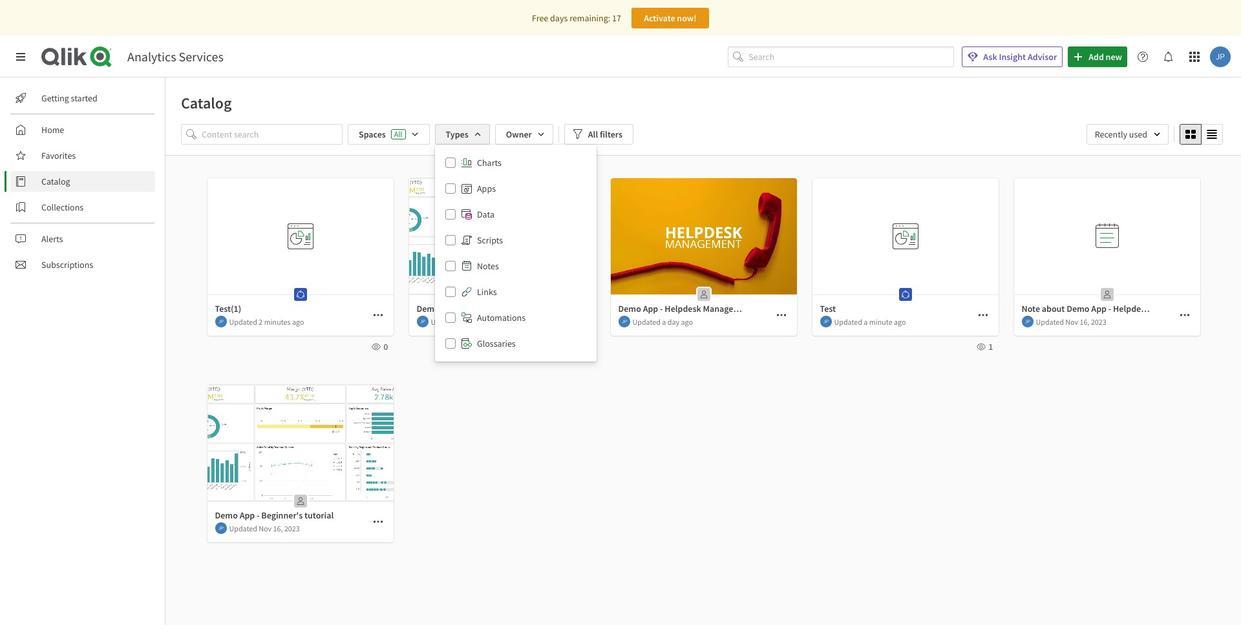 Task type: describe. For each thing, give the bounding box(es) containing it.
james peterson element for demo app - beginner's tutorial
[[215, 523, 227, 535]]

beginner's for tutorial(1)
[[463, 303, 504, 315]]

james peterson image for personal element associated with demo app - beginner's tutorial's qlik sense app image
[[215, 523, 227, 535]]

management
[[703, 303, 754, 315]]

app for demo app - helpdesk management
[[643, 303, 658, 315]]

a for demo app - helpdesk management
[[662, 317, 666, 327]]

ask insight advisor button
[[962, 47, 1063, 67]]

ago for demo app - helpdesk management
[[681, 317, 693, 327]]

free days remaining: 17
[[532, 12, 621, 24]]

free
[[532, 12, 548, 24]]

james peterson element for test
[[820, 316, 832, 328]]

test
[[820, 303, 836, 315]]

unique viewers in the last 28 days: 1 element
[[974, 341, 993, 353]]

data
[[477, 209, 494, 220]]

remaining:
[[570, 12, 610, 24]]

personal element for the middle qlik sense app image
[[492, 284, 512, 305]]

types button
[[435, 124, 490, 145]]

recently
[[1095, 129, 1127, 140]]

james peterson image for test
[[820, 316, 832, 328]]

updated a day ago
[[632, 317, 693, 327]]

navigation pane element
[[0, 83, 165, 281]]

ask
[[983, 51, 997, 63]]

searchbar element
[[728, 46, 954, 67]]

0 horizontal spatial 16,
[[273, 524, 283, 534]]

scripts
[[477, 235, 503, 246]]

17
[[612, 12, 621, 24]]

new
[[1106, 51, 1122, 63]]

1
[[989, 341, 993, 353]]

more actions image for 0
[[373, 310, 383, 321]]

nov for tutorial(1)
[[460, 317, 473, 327]]

activate
[[644, 12, 675, 24]]

updated for test
[[834, 317, 862, 327]]

- for demo app - beginner's tutorial(1)
[[458, 303, 461, 315]]

advisor
[[1028, 51, 1057, 63]]

personal element for qlik sense app image related to demo app - helpdesk management
[[693, 284, 714, 305]]

all filters
[[588, 129, 622, 140]]

analytics
[[127, 48, 176, 65]]

more actions image for 1
[[978, 310, 988, 321]]

james peterson element for test(1)
[[215, 316, 227, 328]]

days
[[550, 12, 568, 24]]

helpdesk
[[665, 303, 701, 315]]

ago for test
[[894, 317, 906, 327]]

add new button
[[1068, 47, 1127, 67]]

updated for demo app - beginner's tutorial(1)
[[431, 317, 459, 327]]

unique viewers in the last 28 days: 1 image
[[977, 343, 986, 352]]

Content search text field
[[202, 124, 343, 145]]

day
[[668, 317, 679, 327]]

links
[[477, 286, 497, 298]]

test space element for test
[[895, 284, 916, 305]]

home link
[[10, 120, 155, 140]]

updated nov 21, 2023
[[431, 317, 501, 327]]

automations
[[477, 312, 526, 324]]

a for test
[[864, 317, 868, 327]]

nov inside updated nov 16, 2023 link
[[1065, 317, 1078, 327]]

tutorial
[[304, 510, 334, 522]]

analytics services
[[127, 48, 224, 65]]

demo for demo app - beginner's tutorial
[[215, 510, 238, 522]]

owner button
[[495, 124, 553, 145]]

activate now! link
[[631, 8, 709, 28]]

updated for demo app - helpdesk management
[[632, 317, 661, 327]]

catalog inside navigation pane "element"
[[41, 176, 70, 187]]

analytics services element
[[127, 48, 224, 65]]

demo app - helpdesk management
[[618, 303, 754, 315]]



Task type: vqa. For each thing, say whether or not it's contained in the screenshot.
"Filters"
yes



Task type: locate. For each thing, give the bounding box(es) containing it.
- for demo app - helpdesk management
[[660, 303, 663, 315]]

2 horizontal spatial 2023
[[1091, 317, 1106, 327]]

21,
[[475, 317, 484, 327]]

subscriptions link
[[10, 255, 155, 275]]

0 horizontal spatial updated nov 16, 2023
[[229, 524, 300, 534]]

filters region
[[165, 122, 1241, 362]]

1 horizontal spatial catalog
[[181, 93, 232, 113]]

all inside "dropdown button"
[[588, 129, 598, 140]]

used
[[1129, 129, 1147, 140]]

0 horizontal spatial a
[[662, 317, 666, 327]]

3 ago from the left
[[894, 317, 906, 327]]

1 horizontal spatial more actions image
[[978, 310, 988, 321]]

all right the spaces in the top left of the page
[[394, 129, 402, 139]]

qlik sense app image
[[409, 178, 595, 295], [611, 178, 797, 295], [207, 385, 393, 502]]

1 ago from the left
[[292, 317, 304, 327]]

0
[[384, 341, 388, 353]]

0 vertical spatial updated nov 16, 2023
[[1036, 317, 1106, 327]]

updated nov 16, 2023 link
[[1014, 178, 1200, 337]]

started
[[71, 92, 97, 104]]

james peterson image inside updated nov 16, 2023 link
[[1022, 316, 1033, 328]]

0 horizontal spatial more actions image
[[373, 517, 383, 527]]

0 horizontal spatial app
[[240, 510, 255, 522]]

personal element
[[492, 284, 512, 305], [693, 284, 714, 305], [1097, 284, 1117, 305], [290, 491, 311, 512]]

demo
[[417, 303, 439, 315], [618, 303, 641, 315], [215, 510, 238, 522]]

1 horizontal spatial 2023
[[486, 317, 501, 327]]

0 horizontal spatial -
[[257, 510, 260, 522]]

updated for test(1)
[[229, 317, 257, 327]]

2
[[259, 317, 263, 327]]

spaces
[[359, 129, 386, 140]]

2 horizontal spatial demo
[[618, 303, 641, 315]]

2 horizontal spatial qlik sense app image
[[611, 178, 797, 295]]

james peterson element for demo app - beginner's tutorial(1)
[[417, 316, 428, 328]]

filters
[[600, 129, 622, 140]]

1 more actions image from the left
[[373, 310, 383, 321]]

nov
[[460, 317, 473, 327], [1065, 317, 1078, 327], [259, 524, 272, 534]]

- for demo app - beginner's tutorial
[[257, 510, 260, 522]]

1 vertical spatial catalog
[[41, 176, 70, 187]]

updated 2 minutes ago
[[229, 317, 304, 327]]

demo app - beginner's tutorial(1)
[[417, 303, 546, 315]]

test space element up minutes
[[290, 284, 311, 305]]

add
[[1089, 51, 1104, 63]]

updated
[[229, 317, 257, 327], [431, 317, 459, 327], [632, 317, 661, 327], [834, 317, 862, 327], [1036, 317, 1064, 327], [229, 524, 257, 534]]

1 a from the left
[[662, 317, 666, 327]]

charts
[[477, 157, 502, 169]]

- up "updated nov 21, 2023"
[[458, 303, 461, 315]]

james peterson image
[[1210, 47, 1231, 67], [215, 316, 227, 328], [417, 316, 428, 328], [618, 316, 630, 328], [820, 316, 832, 328]]

catalog link
[[10, 171, 155, 192]]

qlik sense app image for demo app - beginner's tutorial
[[207, 385, 393, 502]]

2023 for tutorial(1)
[[486, 317, 501, 327]]

1 horizontal spatial -
[[458, 303, 461, 315]]

2023 for tutorial
[[284, 524, 300, 534]]

favorites
[[41, 150, 76, 162]]

Recently used field
[[1086, 124, 1169, 145]]

nov for tutorial
[[259, 524, 272, 534]]

services
[[179, 48, 224, 65]]

alerts link
[[10, 229, 155, 250]]

test space element for test(1)
[[290, 284, 311, 305]]

1 vertical spatial james peterson image
[[215, 523, 227, 535]]

1 horizontal spatial beginner's
[[463, 303, 504, 315]]

2023
[[486, 317, 501, 327], [1091, 317, 1106, 327], [284, 524, 300, 534]]

favorites link
[[10, 145, 155, 166]]

test(1)
[[215, 303, 241, 315]]

0 vertical spatial more actions image
[[776, 310, 786, 321]]

beginner's
[[463, 303, 504, 315], [261, 510, 303, 522]]

- up updated a day ago
[[660, 303, 663, 315]]

getting
[[41, 92, 69, 104]]

ago
[[292, 317, 304, 327], [681, 317, 693, 327], [894, 317, 906, 327]]

0 horizontal spatial all
[[394, 129, 402, 139]]

beginner's up the 21,
[[463, 303, 504, 315]]

app for demo app - beginner's tutorial(1)
[[441, 303, 457, 315]]

all for all filters
[[588, 129, 598, 140]]

apps
[[477, 183, 496, 195]]

switch view group
[[1180, 124, 1223, 145]]

2 a from the left
[[864, 317, 868, 327]]

-
[[458, 303, 461, 315], [660, 303, 663, 315], [257, 510, 260, 522]]

owner
[[506, 129, 532, 140]]

0 horizontal spatial test space element
[[290, 284, 311, 305]]

updated nov 16, 2023
[[1036, 317, 1106, 327], [229, 524, 300, 534]]

notes
[[477, 260, 499, 272]]

a left "minute"
[[864, 317, 868, 327]]

1 horizontal spatial ago
[[681, 317, 693, 327]]

1 vertical spatial more actions image
[[373, 517, 383, 527]]

this item has not been viewed in the last 28 days. image
[[372, 343, 381, 352]]

0 horizontal spatial beginner's
[[261, 510, 303, 522]]

home
[[41, 124, 64, 136]]

james peterson image for personal element within the updated nov 16, 2023 link
[[1022, 316, 1033, 328]]

1 horizontal spatial more actions image
[[776, 310, 786, 321]]

2 horizontal spatial -
[[660, 303, 663, 315]]

0 vertical spatial james peterson image
[[1022, 316, 1033, 328]]

a
[[662, 317, 666, 327], [864, 317, 868, 327]]

1 horizontal spatial qlik sense app image
[[409, 178, 595, 295]]

more actions image left test
[[776, 310, 786, 321]]

james peterson image for test(1)
[[215, 316, 227, 328]]

recently used
[[1095, 129, 1147, 140]]

1 horizontal spatial 16,
[[1080, 317, 1089, 327]]

qlik sense app image for demo app - helpdesk management
[[611, 178, 797, 295]]

ago right "minute"
[[894, 317, 906, 327]]

updated for demo app - beginner's tutorial
[[229, 524, 257, 534]]

james peterson element
[[215, 316, 227, 328], [417, 316, 428, 328], [618, 316, 630, 328], [820, 316, 832, 328], [1022, 316, 1033, 328], [215, 523, 227, 535]]

1 vertical spatial beginner's
[[261, 510, 303, 522]]

all filters button
[[564, 124, 633, 145]]

0 horizontal spatial qlik sense app image
[[207, 385, 393, 502]]

2 horizontal spatial more actions image
[[1179, 310, 1190, 321]]

demo for demo app - helpdesk management
[[618, 303, 641, 315]]

close sidebar menu image
[[16, 52, 26, 62]]

minutes
[[264, 317, 291, 327]]

james peterson image for demo app - helpdesk management
[[618, 316, 630, 328]]

0 horizontal spatial more actions image
[[373, 310, 383, 321]]

1 horizontal spatial james peterson image
[[1022, 316, 1033, 328]]

2 horizontal spatial nov
[[1065, 317, 1078, 327]]

now!
[[677, 12, 697, 24]]

1 horizontal spatial app
[[441, 303, 457, 315]]

1 vertical spatial updated nov 16, 2023
[[229, 524, 300, 534]]

ago right minutes
[[292, 317, 304, 327]]

minute
[[869, 317, 892, 327]]

2 horizontal spatial app
[[643, 303, 658, 315]]

updated a minute ago
[[834, 317, 906, 327]]

1 vertical spatial 16,
[[273, 524, 283, 534]]

0 horizontal spatial 2023
[[284, 524, 300, 534]]

all for all
[[394, 129, 402, 139]]

collections
[[41, 202, 84, 213]]

Search text field
[[749, 46, 954, 67]]

app for demo app - beginner's tutorial
[[240, 510, 255, 522]]

2 horizontal spatial ago
[[894, 317, 906, 327]]

personal element inside updated nov 16, 2023 link
[[1097, 284, 1117, 305]]

this item has not been viewed in the last 28 days. element
[[369, 341, 388, 353]]

more actions image for management
[[776, 310, 786, 321]]

add new
[[1089, 51, 1122, 63]]

catalog
[[181, 93, 232, 113], [41, 176, 70, 187]]

test space element
[[290, 284, 311, 305], [895, 284, 916, 305]]

james peterson image
[[1022, 316, 1033, 328], [215, 523, 227, 535]]

ask insight advisor
[[983, 51, 1057, 63]]

0 horizontal spatial catalog
[[41, 176, 70, 187]]

- left 'tutorial'
[[257, 510, 260, 522]]

2 more actions image from the left
[[978, 310, 988, 321]]

0 horizontal spatial james peterson image
[[215, 523, 227, 535]]

james peterson image for demo app - beginner's tutorial(1)
[[417, 316, 428, 328]]

personal element for demo app - beginner's tutorial's qlik sense app image
[[290, 491, 311, 512]]

app
[[441, 303, 457, 315], [643, 303, 658, 315], [240, 510, 255, 522]]

all
[[588, 129, 598, 140], [394, 129, 402, 139]]

0 vertical spatial catalog
[[181, 93, 232, 113]]

1 horizontal spatial demo
[[417, 303, 439, 315]]

a left day
[[662, 317, 666, 327]]

0 vertical spatial 16,
[[1080, 317, 1089, 327]]

tutorial(1)
[[506, 303, 546, 315]]

getting started link
[[10, 88, 155, 109]]

0 horizontal spatial demo
[[215, 510, 238, 522]]

more actions image
[[373, 310, 383, 321], [978, 310, 988, 321], [1179, 310, 1190, 321]]

1 horizontal spatial updated nov 16, 2023
[[1036, 317, 1106, 327]]

2 ago from the left
[[681, 317, 693, 327]]

1 test space element from the left
[[290, 284, 311, 305]]

more actions image right 'tutorial'
[[373, 517, 383, 527]]

3 more actions image from the left
[[1179, 310, 1190, 321]]

subscriptions
[[41, 259, 93, 271]]

catalog down 'favorites'
[[41, 176, 70, 187]]

0 vertical spatial beginner's
[[463, 303, 504, 315]]

alerts
[[41, 233, 63, 245]]

types
[[446, 129, 468, 140]]

getting started
[[41, 92, 97, 104]]

catalog down the services
[[181, 93, 232, 113]]

beginner's for tutorial
[[261, 510, 303, 522]]

0 horizontal spatial nov
[[259, 524, 272, 534]]

ago down demo app - helpdesk management
[[681, 317, 693, 327]]

ago for test(1)
[[292, 317, 304, 327]]

1 horizontal spatial a
[[864, 317, 868, 327]]

1 horizontal spatial all
[[588, 129, 598, 140]]

0 horizontal spatial ago
[[292, 317, 304, 327]]

16,
[[1080, 317, 1089, 327], [273, 524, 283, 534]]

more actions image
[[776, 310, 786, 321], [373, 517, 383, 527]]

insight
[[999, 51, 1026, 63]]

beginner's left 'tutorial'
[[261, 510, 303, 522]]

demo app - beginner's tutorial
[[215, 510, 334, 522]]

1 horizontal spatial test space element
[[895, 284, 916, 305]]

more actions image for tutorial
[[373, 517, 383, 527]]

all left filters
[[588, 129, 598, 140]]

activate now!
[[644, 12, 697, 24]]

glossaries
[[477, 338, 516, 350]]

james peterson element for demo app - helpdesk management
[[618, 316, 630, 328]]

collections link
[[10, 197, 155, 218]]

test space element up updated a minute ago at the bottom of the page
[[895, 284, 916, 305]]

demo for demo app - beginner's tutorial(1)
[[417, 303, 439, 315]]

1 horizontal spatial nov
[[460, 317, 473, 327]]

2 test space element from the left
[[895, 284, 916, 305]]



